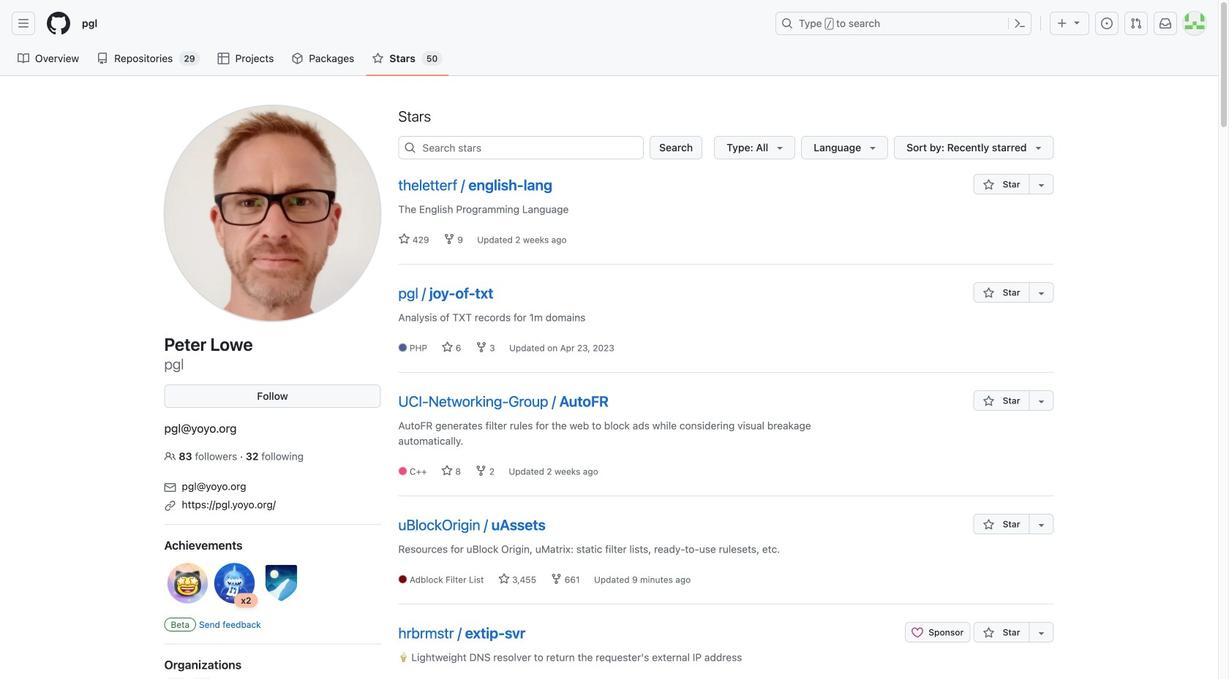 Task type: locate. For each thing, give the bounding box(es) containing it.
1 vertical spatial fork image
[[551, 574, 562, 585]]

0 vertical spatial fork image
[[475, 465, 487, 477]]

2 add this repository to a list image from the top
[[1036, 520, 1048, 531]]

add this repository to a list image
[[1036, 288, 1048, 299], [1036, 520, 1048, 531]]

1 horizontal spatial triangle down image
[[1071, 16, 1083, 28]]

1 add this repository to a list image from the top
[[1036, 179, 1048, 191]]

fork image
[[475, 465, 487, 477], [551, 574, 562, 585]]

triangle down image
[[1071, 16, 1083, 28], [1033, 142, 1045, 154]]

email: pgl@yoyo.org image
[[164, 482, 176, 494]]

1 vertical spatial triangle down image
[[1033, 142, 1045, 154]]

1 horizontal spatial fork image
[[551, 574, 562, 585]]

1 horizontal spatial fork image
[[476, 342, 487, 353]]

feature release label: beta element
[[164, 618, 196, 632]]

0 horizontal spatial fork image
[[475, 465, 487, 477]]

star image
[[372, 53, 384, 64], [983, 179, 995, 191], [441, 465, 453, 477], [983, 520, 995, 531]]

2 triangle down image from the left
[[867, 142, 879, 154]]

0 horizontal spatial fork image
[[443, 233, 455, 245]]

1 vertical spatial add this repository to a list image
[[1036, 396, 1048, 408]]

people image
[[164, 451, 176, 463]]

0 vertical spatial add this repository to a list image
[[1036, 288, 1048, 299]]

0 horizontal spatial triangle down image
[[774, 142, 786, 154]]

notifications image
[[1160, 18, 1172, 29]]

1 horizontal spatial triangle down image
[[867, 142, 879, 154]]

0 vertical spatial add this repository to a list image
[[1036, 179, 1048, 191]]

search image
[[404, 142, 416, 154]]

triangle down image
[[774, 142, 786, 154], [867, 142, 879, 154]]

1 triangle down image from the left
[[774, 142, 786, 154]]

table image
[[218, 53, 229, 64]]

1 vertical spatial add this repository to a list image
[[1036, 520, 1048, 531]]

star image
[[398, 233, 410, 245], [983, 288, 995, 299], [442, 342, 453, 353], [983, 396, 995, 408], [498, 574, 510, 585], [983, 628, 995, 640]]

2 vertical spatial add this repository to a list image
[[1036, 628, 1048, 640]]

0 horizontal spatial triangle down image
[[1033, 142, 1045, 154]]

fork image
[[443, 233, 455, 245], [476, 342, 487, 353]]

link image
[[164, 501, 176, 512]]

add this repository to a list image
[[1036, 179, 1048, 191], [1036, 396, 1048, 408], [1036, 628, 1048, 640]]



Task type: vqa. For each thing, say whether or not it's contained in the screenshot.
mortar board icon
no



Task type: describe. For each thing, give the bounding box(es) containing it.
achievement: arctic code vault contributor image
[[258, 561, 305, 607]]

package image
[[292, 53, 303, 64]]

0 vertical spatial triangle down image
[[1071, 16, 1083, 28]]

command palette image
[[1014, 18, 1026, 29]]

achievement: starstruck image
[[164, 561, 211, 607]]

issue opened image
[[1101, 18, 1113, 29]]

git pull request image
[[1131, 18, 1142, 29]]

repo image
[[97, 53, 108, 64]]

1 vertical spatial fork image
[[476, 342, 487, 353]]

2 add this repository to a list image from the top
[[1036, 396, 1048, 408]]

achievement: pull shark image
[[211, 561, 258, 607]]

view pgl's full-sized avatar image
[[164, 105, 381, 322]]

heart image
[[912, 628, 924, 639]]

plus image
[[1057, 18, 1069, 29]]

0 vertical spatial fork image
[[443, 233, 455, 245]]

homepage image
[[47, 12, 70, 35]]

3 add this repository to a list image from the top
[[1036, 628, 1048, 640]]

Follow pgl submit
[[164, 385, 381, 408]]

email: pgl@yoyo.org element
[[164, 476, 381, 495]]

1 add this repository to a list image from the top
[[1036, 288, 1048, 299]]

book image
[[18, 53, 29, 64]]

Search stars search field
[[398, 136, 644, 160]]



